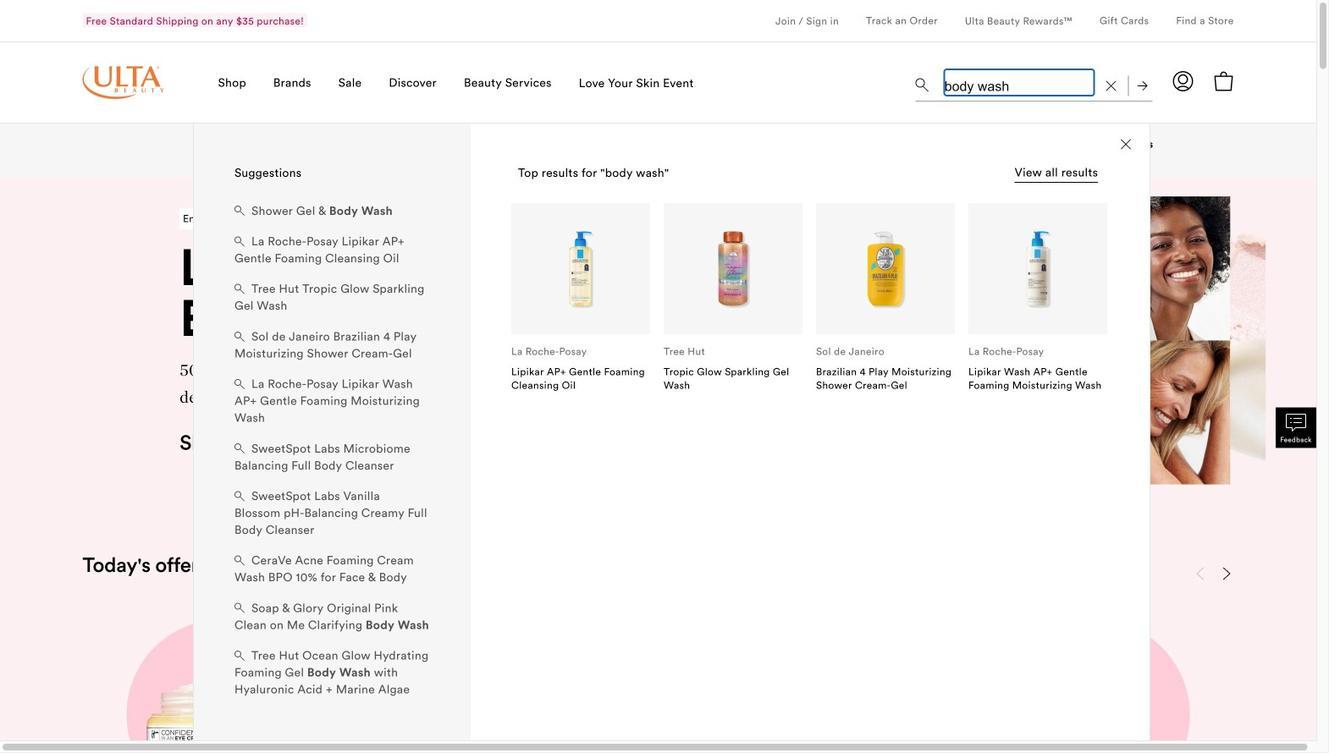 Task type: vqa. For each thing, say whether or not it's contained in the screenshot.
Love Your Skin Event is here 50% off Daily Beauty Steals, 30% off weekly deals, plus new brands. image
yes



Task type: describe. For each thing, give the bounding box(es) containing it.
0 items in bag image
[[1214, 71, 1234, 91]]

love your skin event is here 50% off daily beauty steals, 30% off weekly deals, plus new brands. image
[[568, 178, 1268, 485]]

product search region
[[193, 52, 1153, 748]]

previous slide image
[[1194, 567, 1207, 581]]

Search products and more search field
[[943, 68, 1096, 98]]

lipikar wash ap+ gentle foaming moisturizing wash image
[[997, 227, 1080, 310]]

tropic glow sparkling gel wash image
[[692, 227, 775, 310]]



Task type: locate. For each thing, give the bounding box(es) containing it.
region
[[83, 562, 1234, 754]]

close image
[[1121, 139, 1131, 150]]

log in to your ulta account image
[[1173, 71, 1194, 91]]

brazilian 4 play moisturizing shower cream-gel image
[[844, 227, 927, 310]]

lipikar ap+ gentle foaming cleansing oil image
[[539, 227, 622, 310]]

None search field
[[916, 64, 1153, 105]]

next slide image
[[1221, 567, 1234, 581]]

submit image
[[1138, 81, 1148, 91]]

clear search image
[[1106, 81, 1116, 91]]



